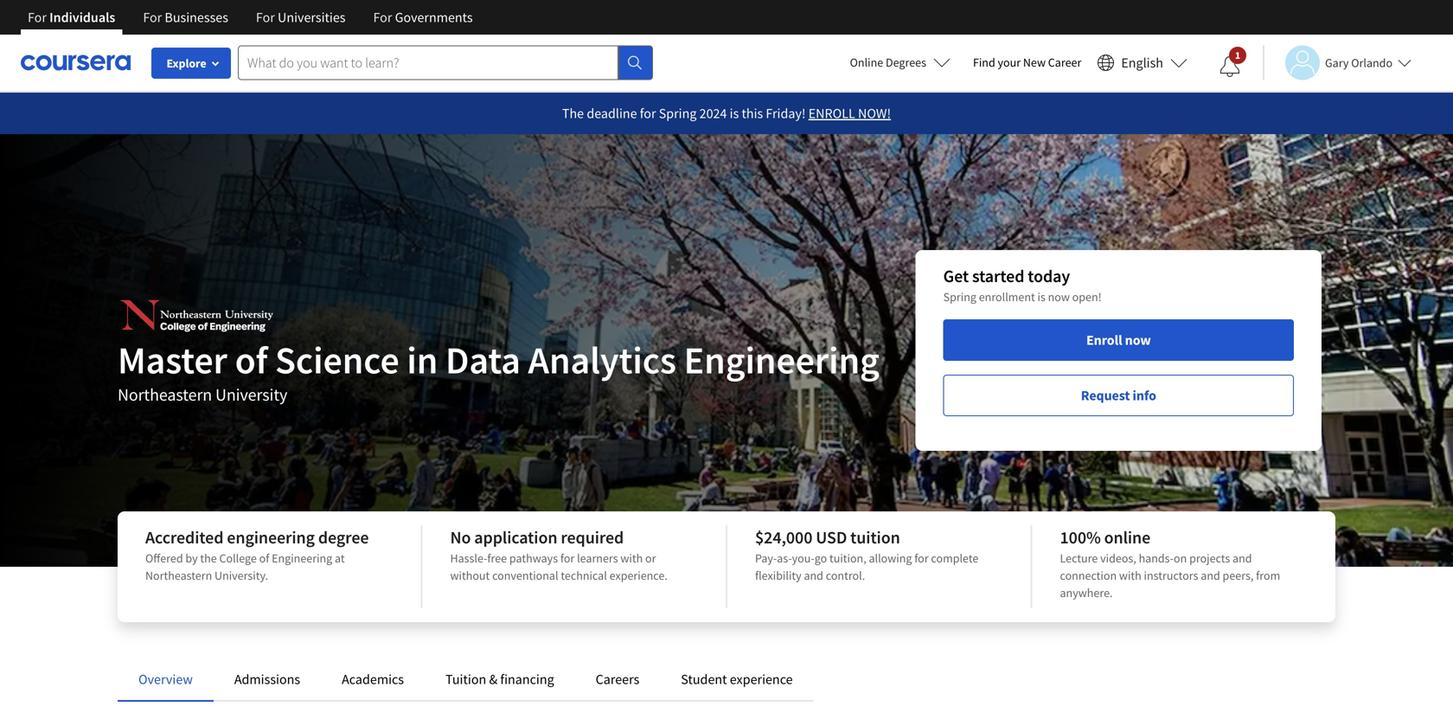 Task type: describe. For each thing, give the bounding box(es) containing it.
enroll
[[1087, 331, 1123, 349]]

request info button
[[944, 375, 1295, 416]]

allowing
[[869, 550, 912, 566]]

control.
[[826, 568, 866, 583]]

engineering inside 'accredited engineering degree offered by the college of engineering at northeastern university.'
[[272, 550, 333, 566]]

new
[[1024, 55, 1046, 70]]

accredited
[[145, 527, 224, 548]]

explore button
[[151, 48, 231, 79]]

tuition
[[446, 671, 487, 688]]

go
[[815, 550, 827, 566]]

lecture
[[1061, 550, 1098, 566]]

for inside "$24,000 usd tuition pay-as-you-go tuition, allowing for complete flexibility and control."
[[915, 550, 929, 566]]

admissions link
[[234, 671, 300, 688]]

anywhere.
[[1061, 585, 1113, 601]]

request
[[1082, 387, 1131, 404]]

enroll now! link
[[809, 105, 891, 122]]

online
[[850, 55, 884, 70]]

100%
[[1061, 527, 1101, 548]]

by
[[186, 550, 198, 566]]

is for today
[[1038, 289, 1046, 305]]

enroll
[[809, 105, 856, 122]]

for for governments
[[373, 9, 392, 26]]

2024
[[700, 105, 727, 122]]

free
[[488, 550, 507, 566]]

find your new career link
[[965, 52, 1091, 74]]

english button
[[1091, 35, 1195, 91]]

coursera image
[[21, 49, 131, 76]]

conventional
[[492, 568, 559, 583]]

the
[[200, 550, 217, 566]]

science
[[275, 336, 400, 384]]

flexibility
[[755, 568, 802, 583]]

student experience link
[[681, 671, 793, 688]]

pathways
[[510, 550, 558, 566]]

orlando
[[1352, 55, 1393, 71]]

the
[[562, 105, 584, 122]]

find your new career
[[974, 55, 1082, 70]]

usd
[[816, 527, 847, 548]]

find
[[974, 55, 996, 70]]

for businesses
[[143, 9, 228, 26]]

universities
[[278, 9, 346, 26]]

get started today spring enrollment is now open!
[[944, 265, 1102, 305]]

1 horizontal spatial for
[[640, 105, 656, 122]]

this
[[742, 105, 763, 122]]

hands-
[[1139, 550, 1174, 566]]

on
[[1174, 550, 1188, 566]]

in
[[407, 336, 438, 384]]

no application required hassle-free pathways for learners with or without conventional technical experience.
[[450, 527, 668, 583]]

northeastern inside 'accredited engineering degree offered by the college of engineering at northeastern university.'
[[145, 568, 212, 583]]

tuition,
[[830, 550, 867, 566]]

online
[[1105, 527, 1151, 548]]

request info
[[1082, 387, 1157, 404]]

&
[[489, 671, 498, 688]]

for individuals
[[28, 9, 115, 26]]

engineering inside master of science in data analytics engineering northeastern university
[[684, 336, 880, 384]]

connection
[[1061, 568, 1117, 583]]

degree
[[318, 527, 369, 548]]

for for businesses
[[143, 9, 162, 26]]

now!
[[858, 105, 891, 122]]

tuition & financing
[[446, 671, 554, 688]]

explore
[[167, 55, 206, 71]]

1 button
[[1206, 46, 1255, 87]]

no
[[450, 527, 471, 548]]

career
[[1049, 55, 1082, 70]]

of inside master of science in data analytics engineering northeastern university
[[235, 336, 268, 384]]

1
[[1236, 48, 1241, 62]]

academics link
[[342, 671, 404, 688]]

today
[[1028, 265, 1071, 287]]

university.
[[215, 568, 268, 583]]

your
[[998, 55, 1021, 70]]



Task type: locate. For each thing, give the bounding box(es) containing it.
degrees
[[886, 55, 927, 70]]

1 vertical spatial with
[[1120, 568, 1142, 583]]

careers
[[596, 671, 640, 688]]

videos,
[[1101, 550, 1137, 566]]

spring for started
[[944, 289, 977, 305]]

experience
[[730, 671, 793, 688]]

with inside no application required hassle-free pathways for learners with or without conventional technical experience.
[[621, 550, 643, 566]]

required
[[561, 527, 624, 548]]

from
[[1257, 568, 1281, 583]]

0 horizontal spatial now
[[1049, 289, 1070, 305]]

gary
[[1326, 55, 1350, 71]]

hassle-
[[450, 550, 488, 566]]

is left this
[[730, 105, 739, 122]]

of inside 'accredited engineering degree offered by the college of engineering at northeastern university.'
[[259, 550, 269, 566]]

northeastern
[[118, 384, 212, 405], [145, 568, 212, 583]]

100% online lecture videos, hands-on projects and connection with instructors and peers, from anywhere.
[[1061, 527, 1281, 601]]

banner navigation
[[14, 0, 487, 35]]

with down videos,
[[1120, 568, 1142, 583]]

What do you want to learn? text field
[[238, 45, 619, 80]]

for
[[640, 105, 656, 122], [561, 550, 575, 566], [915, 550, 929, 566]]

0 vertical spatial northeastern
[[118, 384, 212, 405]]

4 for from the left
[[373, 9, 392, 26]]

1 vertical spatial engineering
[[272, 550, 333, 566]]

engineering
[[684, 336, 880, 384], [272, 550, 333, 566]]

online degrees button
[[837, 43, 965, 81]]

$24,000
[[755, 527, 813, 548]]

1 vertical spatial spring
[[944, 289, 977, 305]]

1 horizontal spatial and
[[1201, 568, 1221, 583]]

now right enroll
[[1126, 331, 1152, 349]]

for left individuals at left top
[[28, 9, 47, 26]]

get
[[944, 265, 969, 287]]

academics
[[342, 671, 404, 688]]

application
[[474, 527, 558, 548]]

spring for deadline
[[659, 105, 697, 122]]

you-
[[792, 550, 815, 566]]

tuition & financing link
[[446, 671, 554, 688]]

gary orlando
[[1326, 55, 1393, 71]]

peers,
[[1223, 568, 1254, 583]]

analytics
[[528, 336, 677, 384]]

college
[[219, 550, 257, 566]]

spring left 2024
[[659, 105, 697, 122]]

northeastern inside master of science in data analytics engineering northeastern university
[[118, 384, 212, 405]]

0 horizontal spatial is
[[730, 105, 739, 122]]

now
[[1049, 289, 1070, 305], [1126, 331, 1152, 349]]

1 horizontal spatial with
[[1120, 568, 1142, 583]]

1 horizontal spatial is
[[1038, 289, 1046, 305]]

overview link
[[138, 671, 193, 688]]

for inside no application required hassle-free pathways for learners with or without conventional technical experience.
[[561, 550, 575, 566]]

for right deadline
[[640, 105, 656, 122]]

is inside get started today spring enrollment is now open!
[[1038, 289, 1046, 305]]

projects
[[1190, 550, 1231, 566]]

started
[[973, 265, 1025, 287]]

data
[[446, 336, 521, 384]]

0 vertical spatial spring
[[659, 105, 697, 122]]

for right allowing
[[915, 550, 929, 566]]

info
[[1133, 387, 1157, 404]]

for left governments
[[373, 9, 392, 26]]

student
[[681, 671, 727, 688]]

businesses
[[165, 9, 228, 26]]

for left universities
[[256, 9, 275, 26]]

instructors
[[1145, 568, 1199, 583]]

engineering
[[227, 527, 315, 548]]

of right master
[[235, 336, 268, 384]]

learners
[[577, 550, 618, 566]]

for
[[28, 9, 47, 26], [143, 9, 162, 26], [256, 9, 275, 26], [373, 9, 392, 26]]

now down today
[[1049, 289, 1070, 305]]

3 for from the left
[[256, 9, 275, 26]]

1 for from the left
[[28, 9, 47, 26]]

1 vertical spatial northeastern
[[145, 568, 212, 583]]

offered
[[145, 550, 183, 566]]

0 horizontal spatial engineering
[[272, 550, 333, 566]]

0 vertical spatial engineering
[[684, 336, 880, 384]]

accredited engineering degree offered by the college of engineering at northeastern university.
[[145, 527, 369, 583]]

english
[[1122, 54, 1164, 71]]

at
[[335, 550, 345, 566]]

and up peers,
[[1233, 550, 1253, 566]]

northeastern university logo image
[[118, 294, 278, 338]]

for left "businesses"
[[143, 9, 162, 26]]

for for individuals
[[28, 9, 47, 26]]

0 horizontal spatial and
[[804, 568, 824, 583]]

admissions
[[234, 671, 300, 688]]

master of science in data analytics engineering northeastern university
[[118, 336, 880, 405]]

with inside 100% online lecture videos, hands-on projects and connection with instructors and peers, from anywhere.
[[1120, 568, 1142, 583]]

0 horizontal spatial spring
[[659, 105, 697, 122]]

overview
[[138, 671, 193, 688]]

1 vertical spatial is
[[1038, 289, 1046, 305]]

show notifications image
[[1220, 56, 1241, 77]]

complete
[[932, 550, 979, 566]]

for up technical
[[561, 550, 575, 566]]

and down projects
[[1201, 568, 1221, 583]]

or
[[646, 550, 656, 566]]

1 horizontal spatial now
[[1126, 331, 1152, 349]]

enroll now button
[[944, 319, 1295, 361]]

1 vertical spatial now
[[1126, 331, 1152, 349]]

individuals
[[49, 9, 115, 26]]

0 vertical spatial of
[[235, 336, 268, 384]]

enrollment
[[979, 289, 1036, 305]]

spring down get
[[944, 289, 977, 305]]

friday!
[[766, 105, 806, 122]]

2 horizontal spatial for
[[915, 550, 929, 566]]

spring inside get started today spring enrollment is now open!
[[944, 289, 977, 305]]

now inside get started today spring enrollment is now open!
[[1049, 289, 1070, 305]]

open!
[[1073, 289, 1102, 305]]

1 horizontal spatial spring
[[944, 289, 977, 305]]

2 for from the left
[[143, 9, 162, 26]]

2 horizontal spatial and
[[1233, 550, 1253, 566]]

and inside "$24,000 usd tuition pay-as-you-go tuition, allowing for complete flexibility and control."
[[804, 568, 824, 583]]

0 horizontal spatial with
[[621, 550, 643, 566]]

deadline
[[587, 105, 637, 122]]

online degrees
[[850, 55, 927, 70]]

is for for
[[730, 105, 739, 122]]

tuition
[[851, 527, 901, 548]]

is down today
[[1038, 289, 1046, 305]]

for universities
[[256, 9, 346, 26]]

northeastern down the by
[[145, 568, 212, 583]]

without
[[450, 568, 490, 583]]

1 vertical spatial of
[[259, 550, 269, 566]]

0 vertical spatial with
[[621, 550, 643, 566]]

governments
[[395, 9, 473, 26]]

student experience
[[681, 671, 793, 688]]

as-
[[777, 550, 792, 566]]

None search field
[[238, 45, 653, 80]]

0 vertical spatial now
[[1049, 289, 1070, 305]]

and down go
[[804, 568, 824, 583]]

now inside button
[[1126, 331, 1152, 349]]

gary orlando button
[[1263, 45, 1412, 80]]

0 horizontal spatial for
[[561, 550, 575, 566]]

careers link
[[596, 671, 640, 688]]

0 vertical spatial is
[[730, 105, 739, 122]]

university
[[216, 384, 288, 405]]

northeastern down northeastern university logo
[[118, 384, 212, 405]]

for for universities
[[256, 9, 275, 26]]

1 horizontal spatial engineering
[[684, 336, 880, 384]]

with up experience.
[[621, 550, 643, 566]]

of down engineering
[[259, 550, 269, 566]]

experience.
[[610, 568, 668, 583]]

with
[[621, 550, 643, 566], [1120, 568, 1142, 583]]

technical
[[561, 568, 607, 583]]

enroll now
[[1087, 331, 1152, 349]]

financing
[[501, 671, 554, 688]]



Task type: vqa. For each thing, say whether or not it's contained in the screenshot.
tools
no



